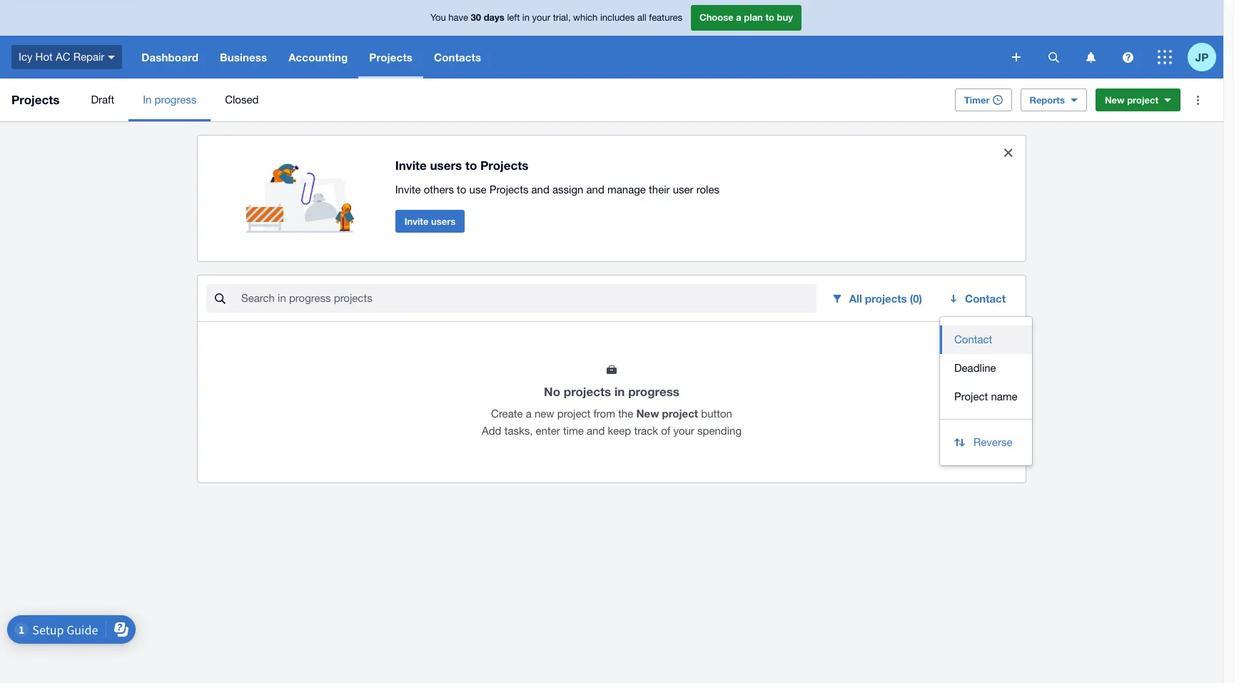 Task type: describe. For each thing, give the bounding box(es) containing it.
dashboard link
[[131, 36, 209, 79]]

contact for contact popup button
[[965, 292, 1006, 305]]

includes
[[600, 12, 635, 23]]

contacts button
[[423, 36, 492, 79]]

Search in progress projects search field
[[240, 285, 817, 312]]

trial,
[[553, 12, 571, 23]]

and left assign
[[532, 183, 550, 195]]

draft link
[[77, 79, 129, 121]]

more options image
[[1184, 86, 1212, 114]]

to for use
[[457, 183, 467, 195]]

time
[[563, 425, 584, 437]]

closed
[[225, 94, 259, 106]]

in progress link
[[129, 79, 211, 121]]

choose
[[700, 12, 734, 23]]

left
[[507, 12, 520, 23]]

add
[[482, 425, 502, 437]]

new project
[[1105, 94, 1159, 106]]

all projects (0) button
[[822, 284, 934, 313]]

track
[[634, 425, 658, 437]]

business
[[220, 51, 267, 64]]

others
[[424, 183, 454, 195]]

manage
[[608, 183, 646, 195]]

clear image
[[995, 139, 1023, 167]]

in progress
[[143, 94, 196, 106]]

create
[[491, 408, 523, 420]]

1 horizontal spatial svg image
[[1012, 53, 1021, 61]]

30
[[471, 12, 481, 23]]

roles
[[697, 183, 720, 195]]

project
[[955, 391, 988, 403]]

0 vertical spatial to
[[766, 12, 775, 23]]

the
[[618, 408, 633, 420]]

no projects in progress
[[544, 384, 680, 399]]

deadline
[[955, 362, 996, 374]]

of
[[661, 425, 671, 437]]

jp
[[1196, 50, 1209, 63]]

dashboard
[[142, 51, 198, 64]]

your inside the create a new project from the new project button add tasks, enter time and keep track of your spending
[[674, 425, 695, 437]]

1 vertical spatial progress
[[628, 384, 680, 399]]

contacts
[[434, 51, 481, 64]]

new inside the create a new project from the new project button add tasks, enter time and keep track of your spending
[[636, 407, 659, 420]]

project inside popup button
[[1127, 94, 1159, 106]]

0 horizontal spatial svg image
[[1086, 52, 1096, 62]]

icy hot ac repair
[[19, 51, 104, 63]]

features
[[649, 12, 683, 23]]

1 vertical spatial in
[[615, 384, 625, 399]]

invite for invite users
[[405, 215, 429, 227]]

ac
[[56, 51, 70, 63]]

user
[[673, 183, 694, 195]]

and right assign
[[587, 183, 605, 195]]

accounting button
[[278, 36, 359, 79]]

no
[[544, 384, 561, 399]]

you
[[431, 12, 446, 23]]

navigation containing dashboard
[[131, 36, 1002, 79]]

users for invite users to projects
[[430, 158, 462, 173]]

all
[[850, 292, 862, 305]]

project name button
[[940, 383, 1032, 411]]

svg image inside icy hot ac repair popup button
[[108, 56, 115, 59]]

their
[[649, 183, 670, 195]]

buy
[[777, 12, 793, 23]]

a for create a new project from the new project button add tasks, enter time and keep track of your spending
[[526, 408, 532, 420]]

new
[[535, 408, 555, 420]]

2 horizontal spatial svg image
[[1158, 50, 1172, 64]]

0 horizontal spatial progress
[[155, 94, 196, 106]]



Task type: vqa. For each thing, say whether or not it's contained in the screenshot.
the bottom with
no



Task type: locate. For each thing, give the bounding box(es) containing it.
invite others to use projects and assign and manage their user roles
[[395, 183, 720, 195]]

projects
[[865, 292, 907, 305], [564, 384, 611, 399]]

1 horizontal spatial svg image
[[1123, 52, 1133, 62]]

to
[[766, 12, 775, 23], [465, 158, 477, 173], [457, 183, 467, 195]]

assign
[[553, 183, 584, 195]]

projects inside popup button
[[865, 292, 907, 305]]

users inside "link"
[[431, 215, 456, 227]]

1 vertical spatial users
[[431, 215, 456, 227]]

0 vertical spatial new
[[1105, 94, 1125, 106]]

contact
[[965, 292, 1006, 305], [955, 333, 993, 346]]

to up use
[[465, 158, 477, 173]]

1 horizontal spatial projects
[[865, 292, 907, 305]]

your left the trial,
[[532, 12, 551, 23]]

2 vertical spatial invite
[[405, 215, 429, 227]]

(0)
[[910, 292, 922, 305]]

reverse
[[974, 436, 1013, 448]]

new inside popup button
[[1105, 94, 1125, 106]]

invite for invite others to use projects and assign and manage their user roles
[[395, 183, 421, 195]]

to left buy
[[766, 12, 775, 23]]

0 horizontal spatial in
[[523, 12, 530, 23]]

0 vertical spatial projects
[[865, 292, 907, 305]]

choose a plan to buy
[[700, 12, 793, 23]]

users up others
[[430, 158, 462, 173]]

in
[[523, 12, 530, 23], [615, 384, 625, 399]]

all
[[638, 12, 647, 23]]

business button
[[209, 36, 278, 79]]

have
[[449, 12, 468, 23]]

timer button
[[955, 89, 1012, 111]]

icy hot ac repair button
[[0, 36, 131, 79]]

hot
[[35, 51, 53, 63]]

1 horizontal spatial project
[[662, 407, 698, 420]]

you have 30 days left in your trial, which includes all features
[[431, 12, 683, 23]]

invite users to projects
[[395, 158, 529, 173]]

1 vertical spatial contact
[[955, 333, 993, 346]]

keep
[[608, 425, 631, 437]]

0 horizontal spatial your
[[532, 12, 551, 23]]

contact up deadline at the right
[[955, 333, 993, 346]]

draft
[[91, 94, 114, 106]]

icy
[[19, 51, 32, 63]]

projects left the '(0)' in the top right of the page
[[865, 292, 907, 305]]

reports button
[[1021, 89, 1087, 111]]

2 vertical spatial to
[[457, 183, 467, 195]]

contact up contact button
[[965, 292, 1006, 305]]

projects down hot
[[11, 92, 60, 107]]

plan
[[744, 12, 763, 23]]

0 horizontal spatial svg image
[[108, 56, 115, 59]]

enter
[[536, 425, 560, 437]]

use
[[470, 183, 487, 195]]

and
[[532, 183, 550, 195], [587, 183, 605, 195], [587, 425, 605, 437]]

in right left
[[523, 12, 530, 23]]

new right reports popup button
[[1105, 94, 1125, 106]]

0 horizontal spatial new
[[636, 407, 659, 420]]

list box containing contact
[[940, 317, 1032, 420]]

tasks,
[[505, 425, 533, 437]]

and inside the create a new project from the new project button add tasks, enter time and keep track of your spending
[[587, 425, 605, 437]]

your
[[532, 12, 551, 23], [674, 425, 695, 437]]

project left more options icon
[[1127, 94, 1159, 106]]

svg image up new project
[[1123, 52, 1133, 62]]

1 vertical spatial invite
[[395, 183, 421, 195]]

contact inside popup button
[[965, 292, 1006, 305]]

in inside you have 30 days left in your trial, which includes all features
[[523, 12, 530, 23]]

1 horizontal spatial your
[[674, 425, 695, 437]]

group
[[940, 317, 1032, 466]]

project up of
[[662, 407, 698, 420]]

2 horizontal spatial project
[[1127, 94, 1159, 106]]

1 horizontal spatial progress
[[628, 384, 680, 399]]

invite
[[395, 158, 427, 173], [395, 183, 421, 195], [405, 215, 429, 227]]

1 vertical spatial a
[[526, 408, 532, 420]]

projects inside the projects dropdown button
[[369, 51, 413, 64]]

banner containing jp
[[0, 0, 1224, 79]]

progress
[[155, 94, 196, 106], [628, 384, 680, 399]]

projects right use
[[490, 183, 529, 195]]

projects for (0)
[[865, 292, 907, 305]]

1 horizontal spatial a
[[736, 12, 742, 23]]

new project button
[[1096, 89, 1181, 111]]

from
[[594, 408, 615, 420]]

1 horizontal spatial new
[[1105, 94, 1125, 106]]

users
[[430, 158, 462, 173], [431, 215, 456, 227]]

project name
[[955, 391, 1018, 403]]

invite down others
[[405, 215, 429, 227]]

and down from
[[587, 425, 605, 437]]

a for choose a plan to buy
[[736, 12, 742, 23]]

which
[[573, 12, 598, 23]]

deadline button
[[940, 354, 1032, 383]]

contact button
[[940, 284, 1017, 313]]

1 vertical spatial your
[[674, 425, 695, 437]]

jp button
[[1188, 36, 1224, 79]]

a inside the create a new project from the new project button add tasks, enter time and keep track of your spending
[[526, 408, 532, 420]]

button
[[701, 408, 732, 420]]

1 horizontal spatial in
[[615, 384, 625, 399]]

0 vertical spatial progress
[[155, 94, 196, 106]]

0 vertical spatial a
[[736, 12, 742, 23]]

progress up the
[[628, 384, 680, 399]]

contact button
[[940, 326, 1032, 354]]

repair
[[73, 51, 104, 63]]

to for projects
[[465, 158, 477, 173]]

in up the
[[615, 384, 625, 399]]

1 vertical spatial projects
[[564, 384, 611, 399]]

svg image
[[1158, 50, 1172, 64], [1086, 52, 1096, 62], [1123, 52, 1133, 62]]

closed link
[[211, 79, 273, 121]]

svg image left jp at the top
[[1158, 50, 1172, 64]]

0 horizontal spatial project
[[558, 408, 591, 420]]

svg image up reports popup button
[[1086, 52, 1096, 62]]

0 vertical spatial contact
[[965, 292, 1006, 305]]

invite users link
[[395, 210, 465, 233]]

contact for contact button
[[955, 333, 993, 346]]

list box
[[940, 317, 1032, 420]]

0 horizontal spatial projects
[[564, 384, 611, 399]]

0 horizontal spatial a
[[526, 408, 532, 420]]

in
[[143, 94, 152, 106]]

users for invite users
[[431, 215, 456, 227]]

2 horizontal spatial svg image
[[1048, 52, 1059, 62]]

accounting
[[289, 51, 348, 64]]

all projects (0)
[[850, 292, 922, 305]]

invite up others
[[395, 158, 427, 173]]

0 vertical spatial in
[[523, 12, 530, 23]]

your right of
[[674, 425, 695, 437]]

to left use
[[457, 183, 467, 195]]

name
[[991, 391, 1018, 403]]

1 vertical spatial to
[[465, 158, 477, 173]]

timer
[[965, 94, 990, 106]]

a left new
[[526, 408, 532, 420]]

invite left others
[[395, 183, 421, 195]]

group containing contact
[[940, 317, 1032, 466]]

reports
[[1030, 94, 1065, 106]]

progress right in
[[155, 94, 196, 106]]

create a new project from the new project button add tasks, enter time and keep track of your spending
[[482, 407, 742, 437]]

a left plan
[[736, 12, 742, 23]]

banner
[[0, 0, 1224, 79]]

project
[[1127, 94, 1159, 106], [662, 407, 698, 420], [558, 408, 591, 420]]

reverse button
[[940, 428, 1032, 457]]

projects left contacts dropdown button
[[369, 51, 413, 64]]

spending
[[698, 425, 742, 437]]

invite users
[[405, 215, 456, 227]]

0 vertical spatial your
[[532, 12, 551, 23]]

svg image
[[1048, 52, 1059, 62], [1012, 53, 1021, 61], [108, 56, 115, 59]]

projects up from
[[564, 384, 611, 399]]

1 vertical spatial new
[[636, 407, 659, 420]]

0 vertical spatial invite
[[395, 158, 427, 173]]

project up time
[[558, 408, 591, 420]]

invite users to projects image
[[246, 147, 361, 233]]

new up track at bottom right
[[636, 407, 659, 420]]

new
[[1105, 94, 1125, 106], [636, 407, 659, 420]]

projects button
[[359, 36, 423, 79]]

your inside you have 30 days left in your trial, which includes all features
[[532, 12, 551, 23]]

projects for in
[[564, 384, 611, 399]]

navigation
[[131, 36, 1002, 79]]

invite for invite users to projects
[[395, 158, 427, 173]]

a inside banner
[[736, 12, 742, 23]]

0 vertical spatial users
[[430, 158, 462, 173]]

projects up use
[[481, 158, 529, 173]]

contact inside button
[[955, 333, 993, 346]]

projects
[[369, 51, 413, 64], [11, 92, 60, 107], [481, 158, 529, 173], [490, 183, 529, 195]]

days
[[484, 12, 505, 23]]

a
[[736, 12, 742, 23], [526, 408, 532, 420]]

users down others
[[431, 215, 456, 227]]

invite inside "link"
[[405, 215, 429, 227]]



